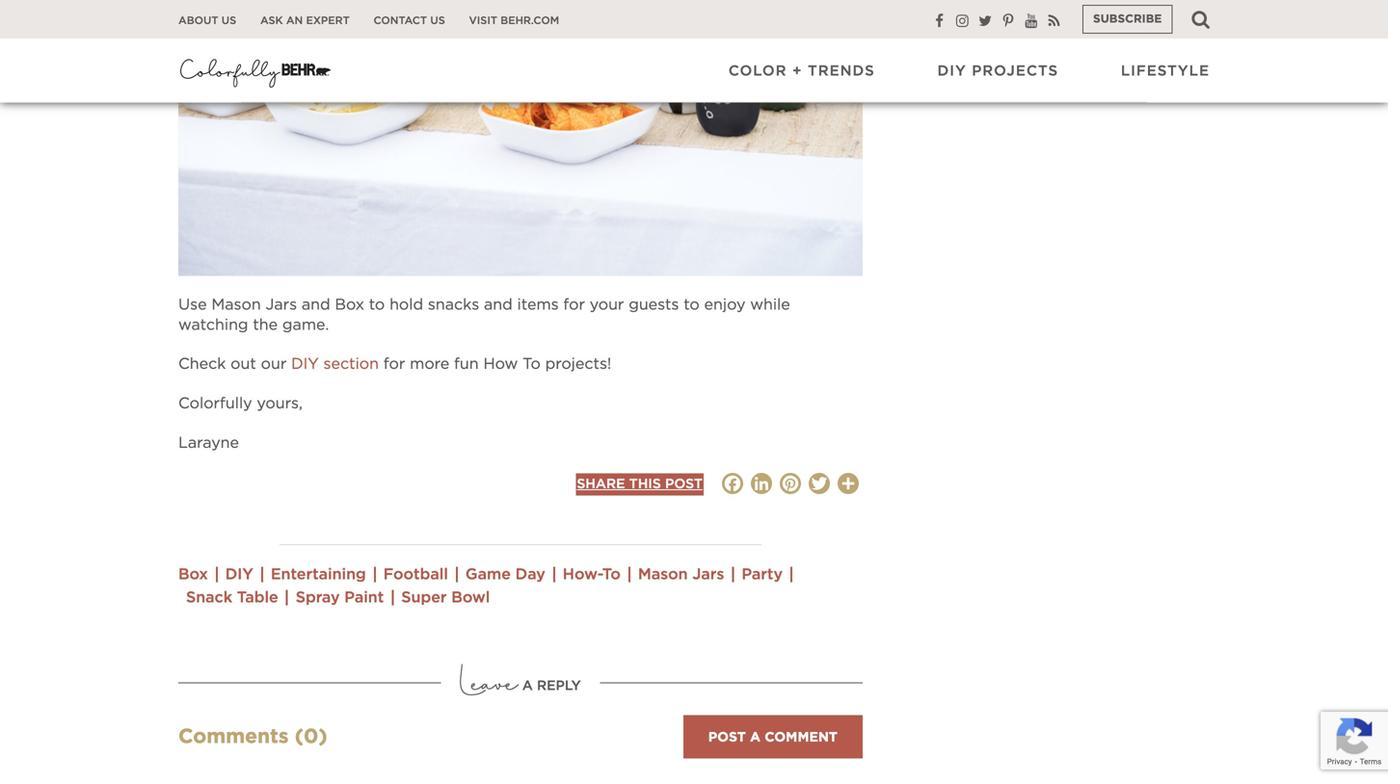 Task type: vqa. For each thing, say whether or not it's contained in the screenshot.
the top the Color
no



Task type: describe. For each thing, give the bounding box(es) containing it.
comments (0)
[[178, 727, 327, 748]]

share this post
[[577, 478, 703, 492]]

lifestyle
[[1121, 64, 1210, 78]]

super bowl
[[401, 590, 490, 606]]

a
[[750, 732, 761, 745]]

visit behr.com link
[[469, 14, 559, 28]]

subscribe link
[[1083, 5, 1173, 34]]

the
[[253, 317, 278, 333]]

for inside use mason jars and box to hold snacks and items for your guests to enjoy while watching the game.
[[563, 297, 585, 313]]

color + trends
[[728, 64, 875, 78]]

how-to link
[[563, 567, 621, 583]]

yours,
[[257, 396, 303, 412]]

snacks
[[428, 297, 479, 313]]

paint
[[344, 590, 384, 606]]

to
[[523, 357, 541, 372]]

colorfully yours,
[[178, 396, 303, 412]]

0 horizontal spatial to
[[369, 297, 385, 313]]

post a comment link
[[683, 716, 863, 759]]

contact us
[[374, 15, 445, 26]]

enjoy
[[704, 297, 746, 313]]

about us
[[178, 15, 236, 26]]

out
[[231, 357, 256, 372]]

share
[[577, 478, 625, 492]]

projects!
[[545, 357, 611, 372]]

an
[[286, 15, 303, 26]]

box
[[335, 297, 364, 313]]

comment
[[765, 732, 838, 745]]

visit
[[469, 15, 497, 26]]

how-
[[563, 567, 602, 583]]

mason jars
[[638, 567, 724, 583]]

table
[[237, 590, 278, 606]]

spray
[[296, 590, 340, 606]]

hold
[[389, 297, 423, 313]]

jars
[[266, 297, 297, 313]]

mason
[[211, 297, 261, 313]]

box
[[178, 567, 208, 583]]

game.
[[282, 317, 329, 333]]

snack table link
[[186, 590, 278, 606]]

check
[[178, 357, 226, 372]]

how-to
[[563, 567, 621, 583]]

us for contact us
[[430, 15, 445, 26]]

ask an expert
[[260, 15, 350, 26]]

guests
[[629, 297, 679, 313]]

your
[[590, 297, 624, 313]]

game day link
[[466, 567, 545, 583]]

jars
[[692, 567, 724, 583]]

color
[[728, 64, 787, 78]]

entertaining link
[[271, 567, 366, 583]]

more
[[410, 357, 449, 372]]

mason jars link
[[638, 567, 724, 583]]

expert
[[306, 15, 350, 26]]

entertaining
[[271, 567, 366, 583]]

diy projects link
[[937, 62, 1058, 81]]

items
[[517, 297, 559, 313]]

comments
[[178, 727, 289, 748]]

projects
[[972, 64, 1058, 78]]

visit behr.com
[[469, 15, 559, 26]]

diy link
[[225, 567, 253, 583]]

this
[[629, 478, 661, 492]]

(0)
[[295, 727, 327, 748]]

contact us link
[[374, 14, 445, 28]]

while
[[750, 297, 790, 313]]

diy section link
[[291, 357, 379, 372]]

1 horizontal spatial to
[[602, 567, 621, 583]]

football link
[[383, 567, 448, 583]]

ask an expert link
[[260, 14, 350, 28]]

use mason jars and box to hold snacks and items for your guests to enjoy while watching the game.
[[178, 297, 790, 333]]

leave a reply
[[460, 657, 581, 708]]



Task type: locate. For each thing, give the bounding box(es) containing it.
about us link
[[178, 14, 236, 28]]

search image
[[1192, 10, 1210, 29]]

diy left projects
[[937, 64, 967, 78]]

and
[[302, 297, 330, 313], [484, 297, 513, 313]]

subscribe
[[1093, 13, 1162, 25]]

ask
[[260, 15, 283, 26]]

mason
[[638, 567, 688, 583]]

1 vertical spatial post
[[708, 732, 746, 745]]

box link
[[178, 567, 208, 583]]

diy
[[937, 64, 967, 78], [291, 357, 319, 372], [225, 567, 253, 583]]

us right about
[[221, 15, 236, 26]]

post left a
[[708, 732, 746, 745]]

0 horizontal spatial post
[[665, 478, 703, 492]]

to
[[369, 297, 385, 313], [684, 297, 700, 313], [602, 567, 621, 583]]

for left your
[[563, 297, 585, 313]]

diy right our
[[291, 357, 319, 372]]

spray paint link
[[296, 590, 384, 606]]

lifestyle link
[[1121, 62, 1210, 81]]

for left more
[[383, 357, 405, 372]]

game day
[[466, 567, 545, 583]]

diy up the "snack table" link
[[225, 567, 253, 583]]

leave
[[460, 657, 518, 708]]

super
[[401, 590, 447, 606]]

fun
[[454, 357, 479, 372]]

colorfully
[[178, 396, 252, 412]]

spray paint
[[296, 590, 384, 606]]

0 vertical spatial diy
[[937, 64, 967, 78]]

1 vertical spatial diy
[[291, 357, 319, 372]]

to right box
[[369, 297, 385, 313]]

our
[[261, 357, 287, 372]]

us for about us
[[221, 15, 236, 26]]

snack
[[186, 590, 232, 606]]

0 horizontal spatial us
[[221, 15, 236, 26]]

post right this
[[665, 478, 703, 492]]

1 vertical spatial for
[[383, 357, 405, 372]]

1 horizontal spatial for
[[563, 297, 585, 313]]

post a comment
[[708, 732, 838, 745]]

to left enjoy at the top right
[[684, 297, 700, 313]]

and left items
[[484, 297, 513, 313]]

us right contact
[[430, 15, 445, 26]]

use
[[178, 297, 207, 313]]

2 horizontal spatial to
[[684, 297, 700, 313]]

1 and from the left
[[302, 297, 330, 313]]

2 vertical spatial diy
[[225, 567, 253, 583]]

behr.com
[[501, 15, 559, 26]]

1 horizontal spatial post
[[708, 732, 746, 745]]

1 horizontal spatial diy
[[291, 357, 319, 372]]

for
[[563, 297, 585, 313], [383, 357, 405, 372]]

diy projects
[[937, 64, 1058, 78]]

super bowl link
[[401, 590, 490, 606]]

to left mason at the left bottom of the page
[[602, 567, 621, 583]]

party snack table
[[186, 567, 783, 606]]

day
[[515, 567, 545, 583]]

us
[[221, 15, 236, 26], [430, 15, 445, 26]]

and up game.
[[302, 297, 330, 313]]

0 horizontal spatial diy
[[225, 567, 253, 583]]

2 and from the left
[[484, 297, 513, 313]]

game
[[466, 567, 511, 583]]

1 us from the left
[[221, 15, 236, 26]]

1 horizontal spatial and
[[484, 297, 513, 313]]

2 us from the left
[[430, 15, 445, 26]]

larayne
[[178, 435, 239, 451]]

how
[[483, 357, 518, 372]]

0 horizontal spatial for
[[383, 357, 405, 372]]

diy for diy
[[225, 567, 253, 583]]

color + trends link
[[728, 62, 875, 81]]

0 vertical spatial post
[[665, 478, 703, 492]]

bowl
[[451, 590, 490, 606]]

party
[[742, 567, 783, 583]]

diy for diy projects
[[937, 64, 967, 78]]

post
[[665, 478, 703, 492], [708, 732, 746, 745]]

about
[[178, 15, 218, 26]]

football
[[383, 567, 448, 583]]

section
[[323, 357, 379, 372]]

watching
[[178, 317, 248, 333]]

colorfully behr image
[[178, 53, 333, 91]]

2 horizontal spatial diy
[[937, 64, 967, 78]]

0 vertical spatial for
[[563, 297, 585, 313]]

check out our diy section for more fun how to projects!
[[178, 357, 611, 372]]

a
[[522, 680, 533, 693]]

party link
[[742, 567, 783, 583]]

trends
[[808, 64, 875, 78]]

0 horizontal spatial and
[[302, 297, 330, 313]]

reply
[[537, 680, 581, 693]]

a closeup of the buffet table set with snacks that are placed in the completed mason jars and box. image
[[178, 0, 863, 276]]

contact
[[374, 15, 427, 26]]

+
[[792, 64, 803, 78]]

1 horizontal spatial us
[[430, 15, 445, 26]]



